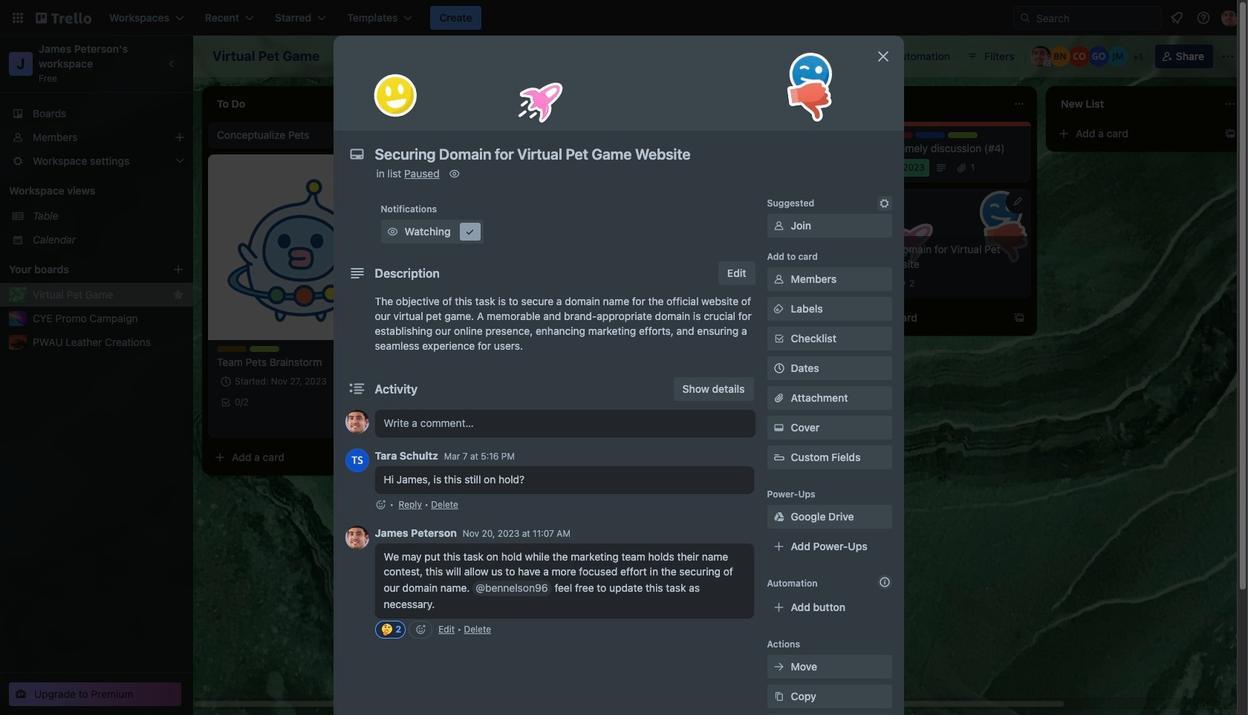 Task type: vqa. For each thing, say whether or not it's contained in the screenshot.
About this board
no



Task type: locate. For each thing, give the bounding box(es) containing it.
james peterson (jamespeterson93) image
[[1222, 9, 1240, 27], [345, 410, 369, 434], [375, 415, 392, 433]]

laugh image
[[785, 48, 838, 101]]

sm image
[[447, 167, 462, 181], [878, 196, 892, 211], [385, 224, 400, 239], [772, 421, 787, 436], [772, 660, 787, 675], [772, 690, 787, 705]]

starred icon image
[[172, 289, 184, 301]]

0 horizontal spatial add reaction image
[[375, 498, 387, 513]]

thumbsdown image
[[784, 74, 838, 128]]

jeremy miller (jeremymiller198) image
[[1108, 46, 1129, 67]]

1 horizontal spatial create from template… image
[[1014, 312, 1026, 324]]

james peterson (jamespeterson93) image
[[1031, 46, 1052, 67], [345, 526, 369, 550]]

rocketship image
[[512, 74, 566, 128]]

james peterson (jamespeterson93) image up create from template… icon
[[375, 415, 392, 433]]

1 horizontal spatial add reaction image
[[409, 621, 433, 639]]

1 horizontal spatial james peterson (jamespeterson93) image
[[1031, 46, 1052, 67]]

Board name text field
[[205, 45, 327, 68]]

add reaction image
[[375, 498, 387, 513], [409, 621, 433, 639]]

1 horizontal spatial james peterson (jamespeterson93) image
[[375, 415, 392, 433]]

0 horizontal spatial james peterson (jamespeterson93) image
[[345, 410, 369, 434]]

smile image
[[368, 69, 423, 123]]

None text field
[[368, 141, 858, 168]]

color: bold lime, title: none image
[[948, 132, 978, 138]]

james peterson (jamespeterson93) image right open information menu image
[[1222, 9, 1240, 27]]

ben nelson (bennelson96) image
[[1050, 46, 1071, 67]]

sm image
[[772, 219, 787, 233], [463, 224, 478, 239], [772, 272, 787, 287], [772, 302, 787, 317], [772, 510, 787, 525]]

workspace navigation collapse icon image
[[162, 54, 183, 74]]

None checkbox
[[850, 159, 930, 177]]

create from template… image
[[592, 128, 604, 140], [1225, 128, 1237, 140], [1014, 312, 1026, 324]]

james peterson (jamespeterson93) image up tara schultz (taraschultz7) icon
[[345, 410, 369, 434]]

0 horizontal spatial james peterson (jamespeterson93) image
[[345, 526, 369, 550]]

edit card image
[[1012, 195, 1024, 207]]

color: yellow, title: none image
[[217, 346, 247, 352]]

tara schultz (taraschultz7) image
[[345, 449, 369, 473]]

0 horizontal spatial create from template… image
[[592, 128, 604, 140]]

0 vertical spatial james peterson (jamespeterson93) image
[[1031, 46, 1052, 67]]



Task type: describe. For each thing, give the bounding box(es) containing it.
christina overa (christinaovera) image
[[1069, 46, 1090, 67]]

your boards with 3 items element
[[9, 261, 150, 279]]

Write a comment text field
[[375, 410, 756, 437]]

1 vertical spatial james peterson (jamespeterson93) image
[[345, 526, 369, 550]]

create from template… image
[[381, 452, 392, 464]]

2 horizontal spatial create from template… image
[[1225, 128, 1237, 140]]

color: bold lime, title: "team task" element
[[250, 346, 279, 352]]

1 vertical spatial add reaction image
[[409, 621, 433, 639]]

show menu image
[[1221, 49, 1236, 64]]

0 vertical spatial add reaction image
[[375, 498, 387, 513]]

Search field
[[1032, 7, 1162, 28]]

gary orlando (garyorlando) image
[[1089, 46, 1110, 67]]

color: blue, title: "fyi" element
[[916, 132, 946, 138]]

add board image
[[172, 264, 184, 276]]

search image
[[1020, 12, 1032, 24]]

open information menu image
[[1197, 10, 1212, 25]]

color: red, title: "blocker" element
[[883, 132, 913, 138]]

0 notifications image
[[1169, 9, 1186, 27]]

close dialog image
[[875, 48, 892, 65]]

primary element
[[0, 0, 1249, 36]]

2 horizontal spatial james peterson (jamespeterson93) image
[[1222, 9, 1240, 27]]

star or unstar board image
[[336, 51, 348, 62]]



